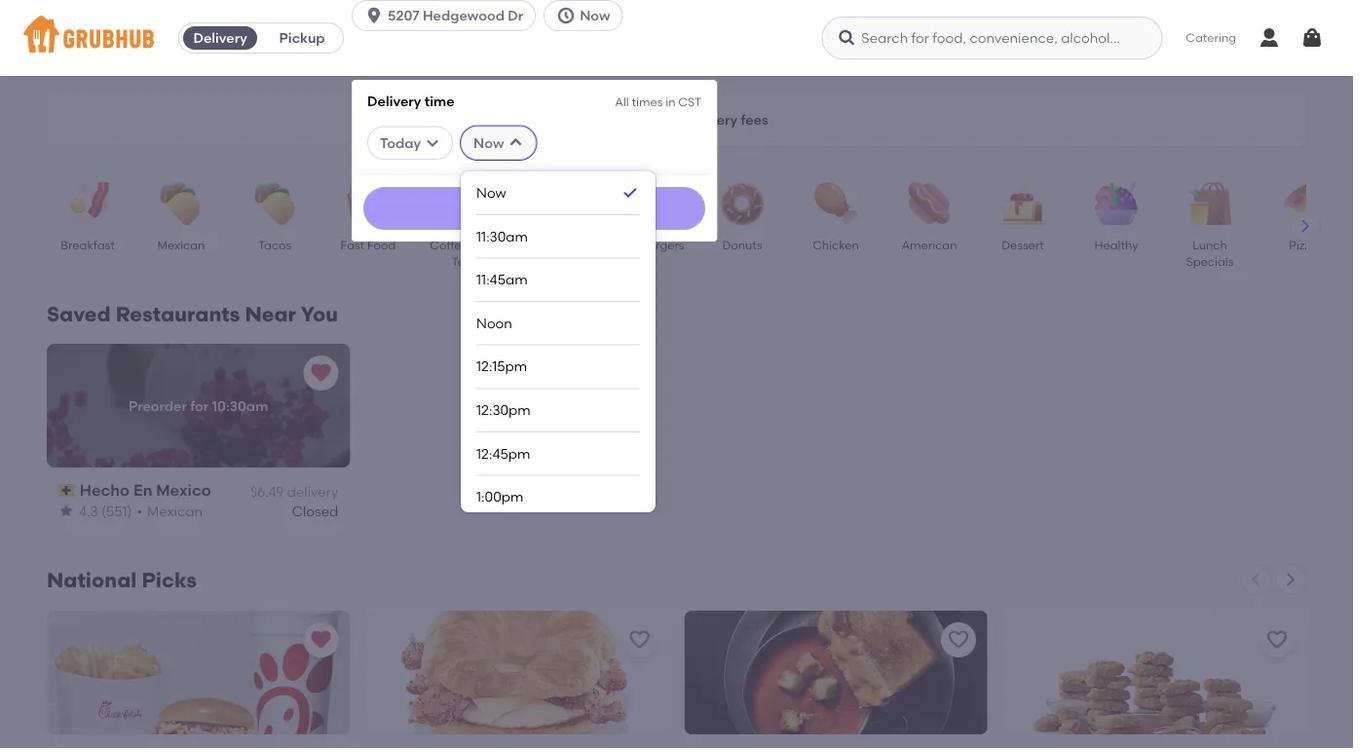 Task type: describe. For each thing, give the bounding box(es) containing it.
dr
[[508, 7, 524, 24]]

hecho en mexico
[[80, 481, 211, 500]]

$6.49
[[250, 483, 284, 500]]

12:30pm
[[477, 402, 531, 418]]

1:00pm
[[477, 489, 524, 505]]

11:30am
[[477, 228, 528, 245]]

hecho
[[80, 481, 130, 500]]

preorder for 10:30am
[[129, 398, 268, 414]]

and
[[471, 238, 494, 252]]

(551)
[[101, 503, 132, 520]]

now inside now button
[[580, 7, 611, 24]]

noon
[[477, 315, 513, 331]]

4.3 (551)
[[79, 503, 132, 520]]

now option
[[477, 171, 640, 215]]

now inside now option
[[477, 184, 507, 201]]

1 saved restaurant button from the top
[[303, 356, 338, 391]]

list box inside the 'main navigation' navigation
[[477, 171, 640, 749]]

mexico
[[156, 481, 211, 500]]

healthy
[[1095, 238, 1139, 252]]

save this restaurant image
[[947, 629, 971, 652]]

delivery time
[[368, 93, 455, 109]]

now button
[[544, 0, 631, 31]]

main navigation navigation
[[0, 0, 1354, 749]]

preorder
[[129, 398, 187, 414]]

1 vertical spatial caret right icon image
[[1284, 572, 1299, 588]]

chicken
[[813, 238, 859, 252]]

breakfast image
[[54, 182, 122, 225]]

check icon image
[[621, 183, 640, 203]]

5207 hedgewood dr
[[388, 7, 524, 24]]

hamburgers image
[[615, 182, 683, 225]]

american image
[[896, 182, 964, 225]]

american
[[902, 238, 958, 252]]

coffee and tea
[[430, 238, 494, 269]]

restaurants
[[116, 302, 240, 327]]

fast food
[[341, 238, 396, 252]]

national
[[47, 568, 137, 593]]

today
[[380, 135, 421, 151]]

fees
[[741, 111, 769, 128]]

healthy image
[[1083, 182, 1151, 225]]

1 save this restaurant button from the left
[[622, 623, 657, 658]]

en
[[134, 481, 152, 500]]

food
[[367, 238, 396, 252]]

0 vertical spatial caret right icon image
[[1298, 218, 1314, 234]]

tacos
[[258, 238, 291, 252]]

1 save this restaurant image from the left
[[628, 629, 652, 652]]

pickup button
[[261, 22, 343, 54]]

pizza image
[[1270, 182, 1338, 225]]

update
[[513, 201, 557, 215]]

saved restaurants near you
[[47, 302, 338, 327]]

for
[[190, 398, 209, 414]]

unlock $0 delivery fees
[[616, 111, 769, 128]]

burritos image
[[521, 182, 590, 225]]

2 save this restaurant button from the left
[[941, 623, 976, 658]]

$0
[[666, 111, 682, 128]]

pickup
[[279, 30, 325, 46]]

cst
[[679, 95, 702, 109]]

coffee and tea image
[[428, 182, 496, 225]]

times
[[632, 95, 663, 109]]

hedgewood
[[423, 7, 505, 24]]

mexican image
[[147, 182, 215, 225]]

fast food image
[[334, 182, 403, 225]]

1 horizontal spatial delivery
[[685, 111, 738, 128]]

12:45pm
[[477, 445, 531, 462]]

0 vertical spatial mexican
[[157, 238, 205, 252]]

star icon image
[[58, 504, 74, 519]]

fast
[[341, 238, 365, 252]]



Task type: vqa. For each thing, say whether or not it's contained in the screenshot.
Keyboard shortcuts
no



Task type: locate. For each thing, give the bounding box(es) containing it.
national picks
[[47, 568, 197, 593]]

1 horizontal spatial save this restaurant image
[[1266, 629, 1289, 652]]

delivery for delivery
[[193, 30, 247, 46]]

now
[[580, 7, 611, 24], [474, 135, 504, 151], [477, 184, 507, 201]]

tacos image
[[241, 182, 309, 225]]

•
[[137, 503, 142, 520]]

save this restaurant image
[[628, 629, 652, 652], [1266, 629, 1289, 652]]

svg image
[[425, 135, 441, 151]]

12:15pm
[[477, 358, 527, 375]]

mexican down mexico at the bottom of page
[[147, 503, 203, 520]]

time
[[425, 93, 455, 109]]

1 vertical spatial delivery
[[287, 483, 338, 500]]

specials
[[1187, 255, 1234, 269]]

donuts
[[723, 238, 763, 252]]

5207
[[388, 7, 420, 24]]

$6.49 delivery
[[250, 483, 338, 500]]

caret right icon image right the caret left icon
[[1284, 572, 1299, 588]]

0 vertical spatial delivery
[[685, 111, 738, 128]]

0 horizontal spatial save this restaurant button
[[622, 623, 657, 658]]

mexican
[[157, 238, 205, 252], [147, 503, 203, 520]]

10:30am
[[212, 398, 268, 414]]

• mexican
[[137, 503, 203, 520]]

caret right icon image up pizza
[[1298, 218, 1314, 234]]

save this restaurant button
[[622, 623, 657, 658], [941, 623, 976, 658], [1260, 623, 1295, 658]]

delivery
[[685, 111, 738, 128], [287, 483, 338, 500]]

hamburgers
[[614, 238, 685, 252]]

catering
[[1186, 31, 1237, 45]]

0 vertical spatial saved restaurant button
[[303, 356, 338, 391]]

0 horizontal spatial save this restaurant image
[[628, 629, 652, 652]]

near
[[245, 302, 296, 327]]

3 save this restaurant button from the left
[[1260, 623, 1295, 658]]

update button
[[364, 187, 706, 230]]

unlock
[[616, 111, 663, 128]]

svg image
[[365, 6, 384, 25], [557, 6, 576, 25], [1301, 26, 1325, 50], [838, 28, 857, 48], [508, 135, 524, 151]]

all times in cst
[[615, 95, 702, 109]]

all
[[615, 95, 629, 109]]

1 horizontal spatial delivery
[[368, 93, 421, 109]]

delivery button
[[179, 22, 261, 54]]

lunch specials
[[1187, 238, 1234, 269]]

svg image inside now button
[[557, 6, 576, 25]]

0 vertical spatial now
[[580, 7, 611, 24]]

svg image inside the 5207 hedgewood dr button
[[365, 6, 384, 25]]

list box containing now
[[477, 171, 640, 749]]

delivery left pickup button
[[193, 30, 247, 46]]

delivery inside button
[[193, 30, 247, 46]]

caret left icon image
[[1249, 572, 1264, 588]]

closed
[[292, 503, 338, 520]]

1 horizontal spatial save this restaurant button
[[941, 623, 976, 658]]

delivery
[[193, 30, 247, 46], [368, 93, 421, 109]]

1 vertical spatial now
[[474, 135, 504, 151]]

dessert image
[[989, 182, 1058, 225]]

1 vertical spatial saved restaurant button
[[303, 623, 338, 658]]

coffee
[[430, 238, 469, 252]]

dessert
[[1002, 238, 1045, 252]]

1 vertical spatial mexican
[[147, 503, 203, 520]]

in
[[666, 95, 676, 109]]

11:45am
[[477, 271, 528, 288]]

delivery up today
[[368, 93, 421, 109]]

you
[[301, 302, 338, 327]]

donuts image
[[709, 182, 777, 225]]

pizza
[[1290, 238, 1318, 252]]

0 horizontal spatial delivery
[[287, 483, 338, 500]]

delivery up closed on the bottom left of the page
[[287, 483, 338, 500]]

now up 11:30am at left top
[[477, 184, 507, 201]]

delivery down cst
[[685, 111, 738, 128]]

saved
[[47, 302, 111, 327]]

lunch
[[1193, 238, 1228, 252]]

breakfast
[[61, 238, 115, 252]]

now right svg icon
[[474, 135, 504, 151]]

delivery for delivery time
[[368, 93, 421, 109]]

2 vertical spatial now
[[477, 184, 507, 201]]

2 save this restaurant image from the left
[[1266, 629, 1289, 652]]

caret right icon image
[[1298, 218, 1314, 234], [1284, 572, 1299, 588]]

saved restaurant image
[[309, 362, 333, 385]]

mexican down mexican image
[[157, 238, 205, 252]]

saved restaurant button
[[303, 356, 338, 391], [303, 623, 338, 658]]

now right the dr
[[580, 7, 611, 24]]

0 vertical spatial delivery
[[193, 30, 247, 46]]

saved restaurant image
[[309, 629, 333, 652]]

2 horizontal spatial save this restaurant button
[[1260, 623, 1295, 658]]

5207 hedgewood dr button
[[352, 0, 544, 31]]

tea
[[452, 255, 472, 269]]

1 vertical spatial delivery
[[368, 93, 421, 109]]

catering button
[[1173, 16, 1251, 60]]

lunch specials image
[[1176, 182, 1245, 225]]

0 horizontal spatial delivery
[[193, 30, 247, 46]]

subscription pass image
[[58, 484, 76, 497]]

list box
[[477, 171, 640, 749]]

4.3
[[79, 503, 98, 520]]

2 saved restaurant button from the top
[[303, 623, 338, 658]]

chicken image
[[802, 182, 870, 225]]

picks
[[142, 568, 197, 593]]



